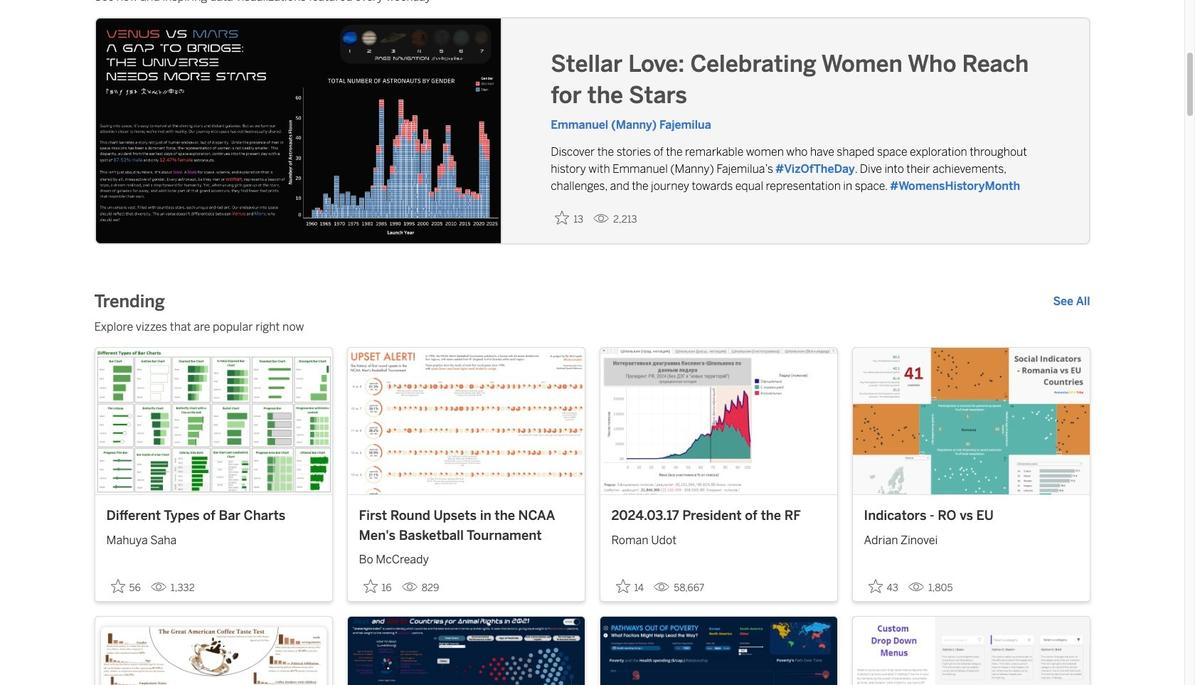 Task type: vqa. For each thing, say whether or not it's contained in the screenshot.
Tableau Public Viz of the Day Image
yes



Task type: describe. For each thing, give the bounding box(es) containing it.
0 horizontal spatial add favorite image
[[111, 580, 125, 594]]

tableau public viz of the day image
[[96, 19, 502, 246]]

explore vizzes that are popular right now element
[[94, 319, 1091, 336]]

2 add favorite image from the left
[[869, 580, 883, 594]]

see new and inspiring data visualizations featured every weekday element
[[94, 0, 1091, 6]]



Task type: locate. For each thing, give the bounding box(es) containing it.
2 horizontal spatial add favorite image
[[616, 580, 630, 594]]

Add Favorite button
[[551, 206, 588, 230], [106, 576, 145, 599], [359, 576, 396, 599], [612, 576, 649, 599], [865, 576, 903, 599]]

1 add favorite image from the left
[[363, 580, 378, 594]]

1 horizontal spatial add favorite image
[[869, 580, 883, 594]]

trending heading
[[94, 290, 165, 313]]

add favorite image
[[363, 580, 378, 594], [869, 580, 883, 594]]

0 horizontal spatial add favorite image
[[363, 580, 378, 594]]

workbook thumbnail image
[[95, 348, 332, 495], [348, 348, 585, 495], [600, 348, 838, 495], [853, 348, 1090, 495], [95, 618, 332, 686], [348, 618, 585, 686], [600, 618, 838, 686], [853, 618, 1090, 686]]

1 horizontal spatial add favorite image
[[555, 211, 570, 225]]

add favorite image
[[555, 211, 570, 225], [111, 580, 125, 594], [616, 580, 630, 594]]

see all trending element
[[1054, 293, 1091, 310]]



